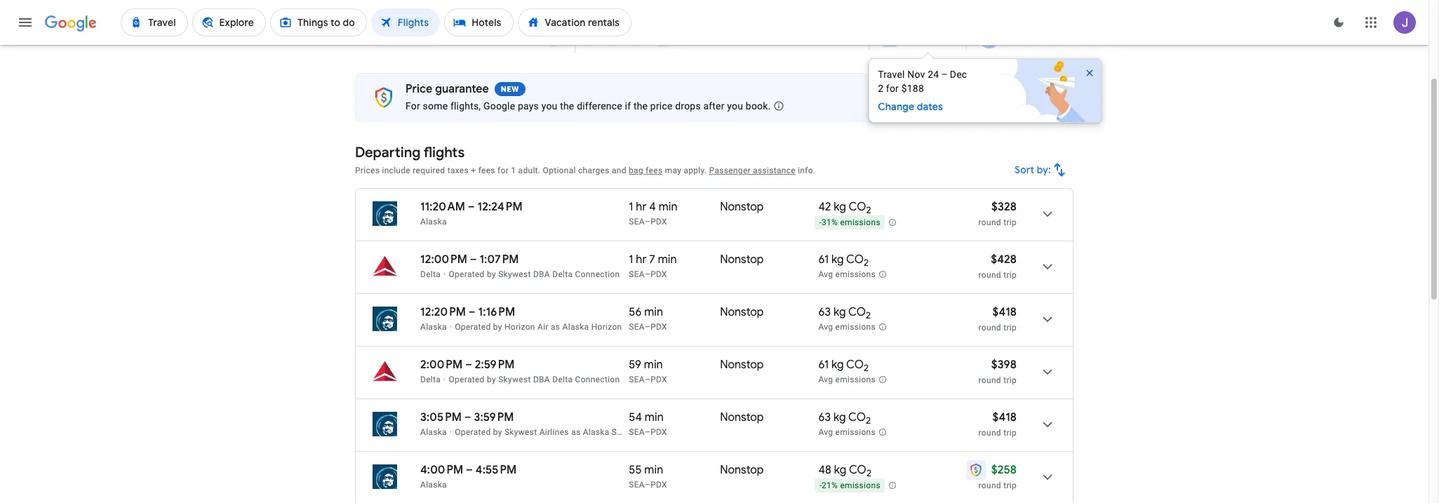 Task type: vqa. For each thing, say whether or not it's contained in the screenshot.
11:20 AM – 12:24 PM Alaska
yes



Task type: describe. For each thing, give the bounding box(es) containing it.
1 hr 7 min sea – pdx
[[629, 253, 677, 279]]

63 kg co 2 for 54 min
[[819, 411, 871, 427]]

2 vertical spatial skywest
[[505, 427, 537, 437]]

$418 round trip for 54 min
[[979, 411, 1017, 438]]

4
[[649, 200, 656, 214]]

min for 55 min
[[645, 463, 663, 477]]

flights
[[424, 144, 465, 161]]

change
[[878, 100, 915, 113]]

12:20 pm – 1:16 pm
[[420, 305, 515, 319]]

taxes
[[448, 166, 469, 175]]

trip for 59 min
[[1004, 375, 1017, 385]]

trip for 1 hr 4 min
[[1004, 218, 1017, 227]]

Departure time: 11:20 AM. text field
[[420, 200, 465, 214]]

2 for 55 min
[[867, 468, 872, 479]]

air
[[538, 322, 549, 332]]

sort
[[1015, 164, 1035, 176]]

prices include required taxes + fees for 1 adult. optional charges and bag fees may apply. passenger assistance
[[355, 166, 796, 175]]

2:59 pm
[[475, 358, 515, 372]]

price guarantee
[[406, 82, 489, 96]]

– left 2:59 pm
[[465, 358, 472, 372]]

2 fees from the left
[[646, 166, 663, 175]]

12:20 pm
[[420, 305, 466, 319]]

1 hr 4 min sea – pdx
[[629, 200, 678, 227]]

56 min sea – pdx
[[629, 305, 667, 332]]

min inside 1 hr 4 min sea – pdx
[[659, 200, 678, 214]]

7
[[649, 253, 655, 267]]

nonstop flight. element for 56 min
[[720, 305, 764, 321]]

avg for 1 hr 7 min
[[819, 270, 833, 279]]

– inside 59 min sea – pdx
[[645, 375, 651, 385]]

round for 54 min
[[979, 428, 1001, 438]]

0 vertical spatial dates
[[610, 33, 637, 45]]

1 the from the left
[[560, 100, 574, 112]]

$428 round trip
[[979, 253, 1017, 280]]

2 inside nov 24 – dec 2
[[878, 83, 884, 94]]

– inside 56 min sea – pdx
[[645, 322, 651, 332]]

1 for 12:24 pm
[[629, 200, 633, 214]]

track prices
[[379, 33, 436, 45]]

round for 59 min
[[979, 375, 1001, 385]]

nonstop for 59 min
[[720, 358, 764, 372]]

Departure time: 4:00 PM. text field
[[420, 463, 463, 477]]

leaves seattle-tacoma international airport at 2:00 pm on saturday, november 25 and arrives at portland international airport at 2:59 pm on saturday, november 25. element
[[420, 358, 515, 372]]

operated by skywest dba delta connection for 1:07 pm
[[449, 270, 620, 279]]

24 – dec
[[928, 69, 967, 80]]

new
[[501, 85, 519, 94]]

kg for 56 min
[[834, 305, 846, 319]]

– left arrival time: 1:16 pm. text field
[[469, 305, 476, 319]]

flight details. leaves seattle-tacoma international airport at 12:00 pm on saturday, november 25 and arrives at portland international airport at 1:07 pm on saturday, november 25. image
[[1031, 250, 1065, 284]]

leaves seattle-tacoma international airport at 4:00 pm on saturday, november 25 and arrives at portland international airport at 4:55 pm on saturday, november 25. element
[[420, 463, 517, 477]]

$258
[[992, 463, 1017, 477]]

Arrival time: 12:24 PM. text field
[[478, 200, 523, 214]]

– inside 1 hr 4 min sea – pdx
[[645, 217, 651, 227]]

assistance
[[753, 166, 796, 175]]

by down 2:59 pm text box
[[487, 375, 496, 385]]

skywest for 1:07 pm
[[498, 270, 531, 279]]

find the best price region
[[355, 21, 1117, 123]]

328 US dollars text field
[[992, 200, 1017, 214]]

48 kg co 2
[[819, 463, 872, 479]]

4:00 pm
[[420, 463, 463, 477]]

pdx for 56 min
[[651, 322, 667, 332]]

11:20 am – 12:24 pm alaska
[[420, 200, 523, 227]]

$328 round trip
[[979, 200, 1017, 227]]

sea for 54
[[629, 427, 645, 437]]

round for 56 min
[[979, 323, 1001, 333]]

flight details. leaves seattle-tacoma international airport at 3:05 pm on saturday, november 25 and arrives at portland international airport at 3:59 pm on saturday, november 25. image
[[1031, 408, 1065, 441]]

kg for 54 min
[[834, 411, 846, 425]]

flight details. leaves seattle-tacoma international airport at 12:20 pm on saturday, november 25 and arrives at portland international airport at 1:16 pm on saturday, november 25. image
[[1031, 302, 1065, 336]]

any dates
[[590, 33, 637, 45]]

some
[[423, 100, 448, 112]]

418 us dollars text field for 54 min
[[993, 411, 1017, 425]]

– left 3:59 pm
[[464, 411, 471, 425]]

1:07 pm
[[480, 253, 519, 267]]

round trip
[[979, 481, 1017, 491]]

2 for 1 hr 4 min
[[866, 204, 871, 216]]

31%
[[822, 218, 838, 228]]

avg emissions for 54 min
[[819, 428, 876, 437]]

operated down 12:20 pm – 1:16 pm
[[455, 322, 491, 332]]

2 for 54 min
[[866, 415, 871, 427]]

any
[[590, 33, 608, 45]]

42 kg co 2
[[819, 200, 871, 216]]

flight details. leaves seattle-tacoma international airport at 4:00 pm on saturday, november 25 and arrives at portland international airport at 4:55 pm on saturday, november 25. image
[[1031, 460, 1065, 494]]

main menu image
[[17, 14, 34, 31]]

airlines
[[539, 427, 569, 437]]

– inside 54 min sea – pdx
[[645, 427, 651, 437]]

leaves seattle-tacoma international airport at 3:05 pm on saturday, november 25 and arrives at portland international airport at 3:59 pm on saturday, november 25. element
[[420, 411, 514, 425]]

as for 3:59 pm
[[571, 427, 581, 437]]

61 for 1 hr 7 min
[[819, 253, 829, 267]]

63 for 56 min
[[819, 305, 831, 319]]

61 for 59 min
[[819, 358, 829, 372]]

21%
[[822, 481, 838, 491]]

charges
[[578, 166, 610, 175]]

guarantee
[[435, 82, 489, 96]]

2 for 1 hr 7 min
[[864, 257, 869, 269]]

42
[[819, 200, 831, 214]]

$398
[[991, 358, 1017, 372]]

emissions for 1 hr 7 min
[[836, 270, 876, 279]]

nonstop for 1 hr 7 min
[[720, 253, 764, 267]]

nonstop for 55 min
[[720, 463, 764, 477]]

63 kg co 2 for 56 min
[[819, 305, 871, 322]]

by down "arrival time: 1:07 pm." text box
[[487, 270, 496, 279]]

61 kg co 2 for $428
[[819, 253, 869, 269]]

delta down departure time: 12:00 pm. text field in the left of the page
[[420, 270, 441, 279]]

bag fees button
[[629, 166, 663, 175]]

round for 1 hr 4 min
[[979, 218, 1001, 227]]

nonstop flight. element for 55 min
[[720, 463, 764, 479]]

Departure time: 12:00 PM. text field
[[420, 253, 467, 267]]

pdx inside 1 hr 7 min sea – pdx
[[651, 270, 667, 279]]

close image
[[1084, 67, 1096, 79]]

Departure time: 3:05 PM. text field
[[420, 411, 462, 425]]

change dates button
[[878, 100, 974, 114]]

learn more about tracked prices image
[[439, 33, 452, 45]]

dba for 1:07 pm
[[533, 270, 550, 279]]

emissions for 56 min
[[836, 322, 876, 332]]

– inside 1 hr 7 min sea – pdx
[[645, 270, 651, 279]]

bag
[[629, 166, 644, 175]]

4:55 pm
[[476, 463, 517, 477]]

0 vertical spatial 1
[[511, 166, 516, 175]]

Arrival time: 2:59 PM. text field
[[475, 358, 515, 372]]

$328
[[992, 200, 1017, 214]]

sort by:
[[1015, 164, 1051, 176]]

may
[[665, 166, 682, 175]]

sea for 55
[[629, 480, 645, 490]]

operated down 3:05 pm – 3:59 pm
[[455, 427, 491, 437]]

nonstop for 56 min
[[720, 305, 764, 319]]

connection for 1 hr 7 min
[[575, 270, 620, 279]]

6 round from the top
[[979, 481, 1001, 491]]

kg for 1 hr 4 min
[[834, 200, 846, 214]]

after
[[704, 100, 725, 112]]

flight details. leaves seattle-tacoma international airport at 2:00 pm on saturday, november 25 and arrives at portland international airport at 2:59 pm on saturday, november 25. image
[[1031, 355, 1065, 389]]

total duration 56 min. element
[[629, 305, 720, 321]]

for some flights, google pays you the difference if the price drops after you book.
[[406, 100, 771, 112]]

adult.
[[518, 166, 541, 175]]

total duration 59 min. element
[[629, 358, 720, 374]]

59 min sea – pdx
[[629, 358, 667, 385]]

3:05 pm
[[420, 411, 462, 425]]

11:20 am
[[420, 200, 465, 214]]

New feature text field
[[495, 82, 526, 96]]

Arrival time: 1:16 PM. text field
[[478, 305, 515, 319]]

418 us dollars text field for 56 min
[[993, 305, 1017, 319]]

-21% emissions
[[819, 481, 881, 491]]

min for 54 min
[[645, 411, 664, 425]]

-31% emissions
[[819, 218, 881, 228]]

$398 round trip
[[979, 358, 1017, 385]]

difference
[[577, 100, 622, 112]]

Arrival time: 4:55 PM. text field
[[476, 463, 517, 477]]

sea inside 1 hr 4 min sea – pdx
[[629, 217, 645, 227]]

12:24 pm
[[478, 200, 523, 214]]

prices
[[355, 166, 380, 175]]

total duration 1 hr 4 min. element
[[629, 200, 720, 216]]

3:59 pm
[[474, 411, 514, 425]]

trip for 54 min
[[1004, 428, 1017, 438]]

nov 24 – dec 2
[[878, 69, 967, 94]]

price
[[406, 82, 433, 96]]

learn more about price guarantee image
[[762, 89, 796, 123]]

departing flights
[[355, 144, 465, 161]]

- for 48
[[819, 481, 822, 491]]

Arrival time: 3:59 PM. text field
[[474, 411, 514, 425]]

avg emissions for 59 min
[[819, 375, 876, 385]]



Task type: locate. For each thing, give the bounding box(es) containing it.
pdx inside 1 hr 4 min sea – pdx
[[651, 217, 667, 227]]

pdx down 7
[[651, 270, 667, 279]]

2  image from the top
[[450, 427, 452, 437]]

1 vertical spatial dates
[[917, 100, 943, 113]]

price
[[651, 100, 673, 112]]

1 61 kg co 2 from the top
[[819, 253, 869, 269]]

include
[[382, 166, 411, 175]]

6 trip from the top
[[1004, 481, 1017, 491]]

nonstop
[[720, 200, 764, 214], [720, 253, 764, 267], [720, 305, 764, 319], [720, 358, 764, 372], [720, 411, 764, 425], [720, 463, 764, 477]]

1 vertical spatial 61
[[819, 358, 829, 372]]

nonstop flight. element for 54 min
[[720, 411, 764, 427]]

emissions for 54 min
[[836, 428, 876, 437]]

6 sea from the top
[[629, 480, 645, 490]]

pdx inside 59 min sea – pdx
[[651, 375, 667, 385]]

hr for 7
[[636, 253, 647, 267]]

pdx inside 55 min sea – pdx
[[651, 480, 667, 490]]

56
[[629, 305, 642, 319]]

2 61 from the top
[[819, 358, 829, 372]]

alaska right the air
[[563, 322, 589, 332]]

– down 4
[[645, 217, 651, 227]]

operated by skywest dba delta connection for 2:59 pm
[[449, 375, 620, 385]]

trip down 428 us dollars text field
[[1004, 270, 1017, 280]]

1 fees from the left
[[478, 166, 495, 175]]

1  image from the top
[[450, 322, 452, 332]]

flight details. leaves seattle-tacoma international airport at 11:20 am on saturday, november 25 and arrives at portland international airport at 12:24 pm on saturday, november 25. image
[[1031, 197, 1065, 231]]

2 you from the left
[[727, 100, 743, 112]]

nov up $188
[[908, 69, 925, 80]]

3 round from the top
[[979, 323, 1001, 333]]

sea down 55
[[629, 480, 645, 490]]

trip up the $398
[[1004, 323, 1017, 333]]

4 nonstop from the top
[[720, 358, 764, 372]]

passenger assistance button
[[709, 166, 796, 175]]

$418
[[993, 305, 1017, 319], [993, 411, 1017, 425]]

1 horizontal spatial dates
[[917, 100, 943, 113]]

1 horizontal spatial horizon
[[591, 322, 622, 332]]

sea for 56
[[629, 322, 645, 332]]

25 – dec
[[481, 33, 521, 45]]

1 vertical spatial 61 kg co 2
[[819, 358, 869, 374]]

1 vertical spatial dba
[[533, 375, 550, 385]]

1 63 kg co 2 from the top
[[819, 305, 871, 322]]

avg emissions for 56 min
[[819, 322, 876, 332]]

min inside 54 min sea – pdx
[[645, 411, 664, 425]]

pays
[[518, 100, 539, 112]]

2 nonstop flight. element from the top
[[720, 253, 764, 269]]

0 horizontal spatial horizon
[[505, 322, 535, 332]]

4 trip from the top
[[1004, 375, 1017, 385]]

5 nonstop flight. element from the top
[[720, 411, 764, 427]]

1 vertical spatial -
[[819, 481, 822, 491]]

12:00 pm
[[420, 253, 467, 267]]

dba down the air
[[533, 375, 550, 385]]

418 us dollars text field left flight details. leaves seattle-tacoma international airport at 12:20 pm on saturday, november 25 and arrives at portland international airport at 1:16 pm on saturday, november 25. image
[[993, 305, 1017, 319]]

5 sea from the top
[[629, 427, 645, 437]]

hr inside 1 hr 4 min sea – pdx
[[636, 200, 647, 214]]

co for 59 min
[[846, 358, 864, 372]]

kg for 59 min
[[832, 358, 844, 372]]

connection left 1 hr 7 min sea – pdx
[[575, 270, 620, 279]]

3 nonstop from the top
[[720, 305, 764, 319]]

2:00 pm – 2:59 pm
[[420, 358, 515, 372]]

operated by skywest airlines as alaska skywest
[[455, 427, 646, 437]]

sea down 59
[[629, 375, 645, 385]]

1 left 7
[[629, 253, 633, 267]]

1 vertical spatial hr
[[636, 253, 647, 267]]

sea up 56
[[629, 270, 645, 279]]

 image down 12:20 pm text field
[[450, 322, 452, 332]]

hr inside 1 hr 7 min sea – pdx
[[636, 253, 647, 267]]

nov for 25 – dec
[[460, 33, 479, 45]]

operated
[[449, 270, 485, 279], [455, 322, 491, 332], [449, 375, 485, 385], [455, 427, 491, 437]]

1 round from the top
[[979, 218, 1001, 227]]

1 horizontal spatial for
[[886, 83, 899, 94]]

1 nonstop flight. element from the top
[[720, 200, 764, 216]]

$418 round trip up the $398
[[979, 305, 1017, 333]]

1 horizontal spatial you
[[727, 100, 743, 112]]

dates right any
[[610, 33, 637, 45]]

round up "258 us dollars" text box
[[979, 428, 1001, 438]]

trip inside $428 round trip
[[1004, 270, 1017, 280]]

avg for 59 min
[[819, 375, 833, 385]]

0 vertical spatial 63 kg co 2
[[819, 305, 871, 322]]

$418 left flight details. leaves seattle-tacoma international airport at 12:20 pm on saturday, november 25 and arrives at portland international airport at 1:16 pm on saturday, november 25. image
[[993, 305, 1017, 319]]

passenger
[[709, 166, 751, 175]]

track
[[379, 33, 405, 45]]

2 $418 round trip from the top
[[979, 411, 1017, 438]]

2 63 kg co 2 from the top
[[819, 411, 871, 427]]

6 pdx from the top
[[651, 480, 667, 490]]

- for 42
[[819, 218, 822, 228]]

 image down 3:05 pm text box
[[450, 427, 452, 437]]

0 vertical spatial nov
[[460, 33, 479, 45]]

operated by skywest dba delta connection
[[449, 270, 620, 279], [449, 375, 620, 385]]

min right 59
[[644, 358, 663, 372]]

departing
[[355, 144, 421, 161]]

sea inside 1 hr 7 min sea – pdx
[[629, 270, 645, 279]]

horizon left 56 min sea – pdx
[[591, 322, 622, 332]]

4 avg emissions from the top
[[819, 428, 876, 437]]

0 vertical spatial operated by skywest dba delta connection
[[449, 270, 620, 279]]

trip down "$398" text field
[[1004, 375, 1017, 385]]

3 trip from the top
[[1004, 323, 1017, 333]]

4 pdx from the top
[[651, 375, 667, 385]]

sea inside 56 min sea – pdx
[[629, 322, 645, 332]]

2
[[523, 33, 529, 45], [878, 83, 884, 94], [866, 204, 871, 216], [864, 257, 869, 269], [866, 310, 871, 322], [864, 362, 869, 374], [866, 415, 871, 427], [867, 468, 872, 479]]

$188
[[902, 83, 924, 94]]

1 left adult.
[[511, 166, 516, 175]]

avg for 54 min
[[819, 428, 833, 437]]

sea down total duration 1 hr 4 min. element
[[629, 217, 645, 227]]

by
[[487, 270, 496, 279], [493, 322, 502, 332], [487, 375, 496, 385], [493, 427, 502, 437]]

round for 1 hr 7 min
[[979, 270, 1001, 280]]

0 horizontal spatial nov
[[460, 33, 479, 45]]

4:00 pm – 4:55 pm alaska
[[420, 463, 517, 490]]

 image
[[450, 322, 452, 332], [450, 427, 452, 437]]

0 vertical spatial skywest
[[498, 270, 531, 279]]

horizon
[[505, 322, 535, 332], [591, 322, 622, 332]]

round down $258
[[979, 481, 1001, 491]]

3 avg from the top
[[819, 375, 833, 385]]

drops
[[675, 100, 701, 112]]

kg inside the 48 kg co 2
[[834, 463, 847, 477]]

alaska left skywest
[[583, 427, 610, 437]]

1 vertical spatial for
[[498, 166, 509, 175]]

0 vertical spatial connection
[[575, 270, 620, 279]]

-
[[819, 218, 822, 228], [819, 481, 822, 491]]

change appearance image
[[1322, 6, 1356, 39]]

hr
[[636, 200, 647, 214], [636, 253, 647, 267]]

apply.
[[684, 166, 707, 175]]

optional
[[543, 166, 576, 175]]

1 for 1:07 pm
[[629, 253, 633, 267]]

1 vertical spatial connection
[[575, 375, 620, 385]]

round down the '$328'
[[979, 218, 1001, 227]]

the right if
[[634, 100, 648, 112]]

kg for 55 min
[[834, 463, 847, 477]]

operated down leaves seattle-tacoma international airport at 2:00 pm on saturday, november 25 and arrives at portland international airport at 2:59 pm on saturday, november 25. element
[[449, 375, 485, 385]]

2 $418 from the top
[[993, 411, 1017, 425]]

skywest
[[612, 427, 646, 437]]

dates inside for $188 change dates
[[917, 100, 943, 113]]

0 vertical spatial $418 round trip
[[979, 305, 1017, 333]]

5 nonstop from the top
[[720, 411, 764, 425]]

– inside 4:00 pm – 4:55 pm alaska
[[466, 463, 473, 477]]

1 avg emissions from the top
[[819, 270, 876, 279]]

flights,
[[451, 100, 481, 112]]

trip up "258 us dollars" text box
[[1004, 428, 1017, 438]]

as
[[551, 322, 560, 332], [571, 427, 581, 437]]

6 nonstop flight. element from the top
[[720, 463, 764, 479]]

alaska
[[420, 217, 447, 227], [420, 322, 447, 332], [563, 322, 589, 332], [420, 427, 447, 437], [583, 427, 610, 437], [420, 480, 447, 490]]

0 vertical spatial 61
[[819, 253, 829, 267]]

operated by horizon air as alaska horizon
[[455, 322, 622, 332]]

alaska inside 4:00 pm – 4:55 pm alaska
[[420, 480, 447, 490]]

skywest down 2:59 pm text box
[[498, 375, 531, 385]]

2 63 from the top
[[819, 411, 831, 425]]

1 vertical spatial 63 kg co 2
[[819, 411, 871, 427]]

0 vertical spatial for
[[886, 83, 899, 94]]

total duration 54 min. element
[[629, 411, 720, 427]]

1 vertical spatial 63
[[819, 411, 831, 425]]

2 horizon from the left
[[591, 322, 622, 332]]

0 horizontal spatial as
[[551, 322, 560, 332]]

co inside 42 kg co 2
[[849, 200, 866, 214]]

1 vertical spatial 1
[[629, 200, 633, 214]]

google
[[484, 100, 515, 112]]

0 vertical spatial hr
[[636, 200, 647, 214]]

trip for 56 min
[[1004, 323, 1017, 333]]

trip inside $398 round trip
[[1004, 375, 1017, 385]]

operated down leaves seattle-tacoma international airport at 12:00 pm on saturday, november 25 and arrives at portland international airport at 1:07 pm on saturday, november 25. element
[[449, 270, 485, 279]]

$428
[[991, 253, 1017, 267]]

12:00 pm – 1:07 pm
[[420, 253, 519, 267]]

connection
[[575, 270, 620, 279], [575, 375, 620, 385]]

for left adult.
[[498, 166, 509, 175]]

1 horizontal spatial the
[[634, 100, 648, 112]]

avg emissions for 1 hr 7 min
[[819, 270, 876, 279]]

if
[[625, 100, 631, 112]]

4 nonstop flight. element from the top
[[720, 358, 764, 374]]

prices
[[407, 33, 436, 45]]

co for 1 hr 7 min
[[846, 253, 864, 267]]

2 418 us dollars text field from the top
[[993, 411, 1017, 425]]

0 horizontal spatial fees
[[478, 166, 495, 175]]

2 61 kg co 2 from the top
[[819, 358, 869, 374]]

Departure time: 2:00 PM. text field
[[420, 358, 463, 372]]

min inside 1 hr 7 min sea – pdx
[[658, 253, 677, 267]]

2 vertical spatial 1
[[629, 253, 633, 267]]

as right the air
[[551, 322, 560, 332]]

as for 1:16 pm
[[551, 322, 560, 332]]

1 vertical spatial 418 us dollars text field
[[993, 411, 1017, 425]]

kg
[[834, 200, 846, 214], [832, 253, 844, 267], [834, 305, 846, 319], [832, 358, 844, 372], [834, 411, 846, 425], [834, 463, 847, 477]]

- down 42
[[819, 218, 822, 228]]

2 connection from the top
[[575, 375, 620, 385]]

61
[[819, 253, 829, 267], [819, 358, 829, 372]]

nonstop flight. element for 1 hr 4 min
[[720, 200, 764, 216]]

1 vertical spatial as
[[571, 427, 581, 437]]

leaves seattle-tacoma international airport at 12:20 pm on saturday, november 25 and arrives at portland international airport at 1:16 pm on saturday, november 25. element
[[420, 305, 515, 319]]

1 nonstop from the top
[[720, 200, 764, 214]]

$418 for 56 min
[[993, 305, 1017, 319]]

0 vertical spatial 418 us dollars text field
[[993, 305, 1017, 319]]

63 for 54 min
[[819, 411, 831, 425]]

total duration 55 min. element
[[629, 463, 720, 479]]

travel
[[878, 69, 908, 80]]

– left 1:07 pm
[[470, 253, 477, 267]]

min inside 55 min sea – pdx
[[645, 463, 663, 477]]

required
[[413, 166, 445, 175]]

+
[[471, 166, 476, 175]]

dba
[[533, 270, 550, 279], [533, 375, 550, 385]]

by:
[[1037, 164, 1051, 176]]

1 connection from the top
[[575, 270, 620, 279]]

by down 1:16 pm
[[493, 322, 502, 332]]

63
[[819, 305, 831, 319], [819, 411, 831, 425]]

4 round from the top
[[979, 375, 1001, 385]]

0 vertical spatial dba
[[533, 270, 550, 279]]

4 sea from the top
[[629, 375, 645, 385]]

round inside $398 round trip
[[979, 375, 1001, 385]]

departing flights main content
[[355, 21, 1117, 503]]

nonstop flight. element for 59 min
[[720, 358, 764, 374]]

55
[[629, 463, 642, 477]]

operated by skywest dba delta connection down 1:07 pm
[[449, 270, 620, 279]]

nov inside nov 24 – dec 2
[[908, 69, 925, 80]]

0 vertical spatial -
[[819, 218, 822, 228]]

0 vertical spatial 61 kg co 2
[[819, 253, 869, 269]]

nonstop for 54 min
[[720, 411, 764, 425]]

1 61 from the top
[[819, 253, 829, 267]]

you right the after
[[727, 100, 743, 112]]

54 min sea – pdx
[[629, 411, 667, 437]]

skywest for 2:59 pm
[[498, 375, 531, 385]]

min right 56
[[644, 305, 663, 319]]

$418 round trip
[[979, 305, 1017, 333], [979, 411, 1017, 438]]

trip
[[1004, 218, 1017, 227], [1004, 270, 1017, 280], [1004, 323, 1017, 333], [1004, 375, 1017, 385], [1004, 428, 1017, 438], [1004, 481, 1017, 491]]

2 avg emissions from the top
[[819, 322, 876, 332]]

1 418 us dollars text field from the top
[[993, 305, 1017, 319]]

total duration 1 hr 7 min. element
[[629, 253, 720, 269]]

co for 55 min
[[849, 463, 867, 477]]

co for 56 min
[[849, 305, 866, 319]]

2 trip from the top
[[1004, 270, 1017, 280]]

0 vertical spatial 63
[[819, 305, 831, 319]]

pdx down 4
[[651, 217, 667, 227]]

48
[[819, 463, 832, 477]]

2 the from the left
[[634, 100, 648, 112]]

1:16 pm
[[478, 305, 515, 319]]

nov 25 – dec 2
[[460, 33, 529, 45]]

delta down 2:00 pm text field
[[420, 375, 441, 385]]

$418 left flight details. leaves seattle-tacoma international airport at 3:05 pm on saturday, november 25 and arrives at portland international airport at 3:59 pm on saturday, november 25. image
[[993, 411, 1017, 425]]

round up the $398
[[979, 323, 1001, 333]]

trip for 1 hr 7 min
[[1004, 270, 1017, 280]]

book.
[[746, 100, 771, 112]]

leaves seattle-tacoma international airport at 12:00 pm on saturday, november 25 and arrives at portland international airport at 1:07 pm on saturday, november 25. element
[[420, 253, 519, 267]]

hr left 7
[[636, 253, 647, 267]]

min inside 56 min sea – pdx
[[644, 305, 663, 319]]

 image for 12:20 pm
[[450, 322, 452, 332]]

dba up the air
[[533, 270, 550, 279]]

you
[[542, 100, 558, 112], [727, 100, 743, 112]]

pdx down 'total duration 54 min.' element
[[651, 427, 667, 437]]

min for 59 min
[[644, 358, 663, 372]]

round inside "$328 round trip"
[[979, 218, 1001, 227]]

1 pdx from the top
[[651, 217, 667, 227]]

1 horizontal spatial as
[[571, 427, 581, 437]]

1 you from the left
[[542, 100, 558, 112]]

3 pdx from the top
[[651, 322, 667, 332]]

2:00 pm
[[420, 358, 463, 372]]

61 kg co 2 for $398
[[819, 358, 869, 374]]

1 horizontal spatial fees
[[646, 166, 663, 175]]

delta up operated by horizon air as alaska horizon
[[553, 270, 573, 279]]

round down 428 us dollars text field
[[979, 270, 1001, 280]]

0 vertical spatial  image
[[450, 322, 452, 332]]

2 - from the top
[[819, 481, 822, 491]]

for
[[886, 83, 899, 94], [498, 166, 509, 175]]

1 $418 from the top
[[993, 305, 1017, 319]]

co inside the 48 kg co 2
[[849, 463, 867, 477]]

2 round from the top
[[979, 270, 1001, 280]]

1 vertical spatial skywest
[[498, 375, 531, 385]]

2 dba from the top
[[533, 375, 550, 385]]

5 round from the top
[[979, 428, 1001, 438]]

as right airlines
[[571, 427, 581, 437]]

co for 54 min
[[849, 411, 866, 425]]

2 avg from the top
[[819, 322, 833, 332]]

– inside 55 min sea – pdx
[[645, 480, 651, 490]]

None search field
[[355, 0, 1074, 14]]

pdx
[[651, 217, 667, 227], [651, 270, 667, 279], [651, 322, 667, 332], [651, 375, 667, 385], [651, 427, 667, 437], [651, 480, 667, 490]]

1 - from the top
[[819, 218, 822, 228]]

1 vertical spatial  image
[[450, 427, 452, 437]]

sea inside 59 min sea – pdx
[[629, 375, 645, 385]]

skywest
[[498, 270, 531, 279], [498, 375, 531, 385], [505, 427, 537, 437]]

1 inside 1 hr 7 min sea – pdx
[[629, 253, 633, 267]]

Arrival time: 1:07 PM. text field
[[480, 253, 519, 267]]

1 hr from the top
[[636, 200, 647, 214]]

pdx inside 54 min sea – pdx
[[651, 427, 667, 437]]

– left 4:55 pm
[[466, 463, 473, 477]]

nonstop flight. element for 1 hr 7 min
[[720, 253, 764, 269]]

dates down $188
[[917, 100, 943, 113]]

pdx down total duration 56 min. element
[[651, 322, 667, 332]]

2 nonstop from the top
[[720, 253, 764, 267]]

0 horizontal spatial for
[[498, 166, 509, 175]]

horizon left the air
[[505, 322, 535, 332]]

0 horizontal spatial the
[[560, 100, 574, 112]]

sea inside 55 min sea – pdx
[[629, 480, 645, 490]]

avg for 56 min
[[819, 322, 833, 332]]

alaska down 3:05 pm text box
[[420, 427, 447, 437]]

3:05 pm – 3:59 pm
[[420, 411, 514, 425]]

– down total duration 59 min. element
[[645, 375, 651, 385]]

for inside for $188 change dates
[[886, 83, 899, 94]]

trip down the '$328'
[[1004, 218, 1017, 227]]

1 inside 1 hr 4 min sea – pdx
[[629, 200, 633, 214]]

alaska down 11:20 am text box
[[420, 217, 447, 227]]

hr for 4
[[636, 200, 647, 214]]

2 sea from the top
[[629, 270, 645, 279]]

54
[[629, 411, 642, 425]]

for down travel
[[886, 83, 899, 94]]

3 nonstop flight. element from the top
[[720, 305, 764, 321]]

1 horizontal spatial nov
[[908, 69, 925, 80]]

2 for 59 min
[[864, 362, 869, 374]]

1 dba from the top
[[533, 270, 550, 279]]

1 vertical spatial nov
[[908, 69, 925, 80]]

alaska down departure time: 4:00 pm. text field
[[420, 480, 447, 490]]

trip inside "$328 round trip"
[[1004, 218, 1017, 227]]

$418 round trip for 56 min
[[979, 305, 1017, 333]]

round down "$398" text field
[[979, 375, 1001, 385]]

– right 11:20 am text box
[[468, 200, 475, 214]]

– down total duration 56 min. element
[[645, 322, 651, 332]]

pdx for 59 min
[[651, 375, 667, 385]]

1 operated by skywest dba delta connection from the top
[[449, 270, 620, 279]]

delta up airlines
[[553, 375, 573, 385]]

nonstop for 1 hr 4 min
[[720, 200, 764, 214]]

and
[[612, 166, 627, 175]]

– down 'total duration 54 min.' element
[[645, 427, 651, 437]]

1 63 from the top
[[819, 305, 831, 319]]

55 min sea – pdx
[[629, 463, 667, 490]]

$418 round trip up "258 us dollars" text box
[[979, 411, 1017, 438]]

1 sea from the top
[[629, 217, 645, 227]]

dates
[[610, 33, 637, 45], [917, 100, 943, 113]]

nonstop flight. element
[[720, 200, 764, 216], [720, 253, 764, 269], [720, 305, 764, 321], [720, 358, 764, 374], [720, 411, 764, 427], [720, 463, 764, 479]]

$418 for 54 min
[[993, 411, 1017, 425]]

min
[[659, 200, 678, 214], [658, 253, 677, 267], [644, 305, 663, 319], [644, 358, 663, 372], [645, 411, 664, 425], [645, 463, 663, 477]]

min right 4
[[659, 200, 678, 214]]

pdx for 55 min
[[651, 480, 667, 490]]

pdx down total duration 55 min. element
[[651, 480, 667, 490]]

6 nonstop from the top
[[720, 463, 764, 477]]

fees right the bag
[[646, 166, 663, 175]]

418 us dollars text field left flight details. leaves seattle-tacoma international airport at 3:05 pm on saturday, november 25 and arrives at portland international airport at 3:59 pm on saturday, november 25. image
[[993, 411, 1017, 425]]

1 $418 round trip from the top
[[979, 305, 1017, 333]]

pdx for 54 min
[[651, 427, 667, 437]]

you right pays
[[542, 100, 558, 112]]

nov right learn more about tracked prices image
[[460, 33, 479, 45]]

3 avg emissions from the top
[[819, 375, 876, 385]]

the left difference
[[560, 100, 574, 112]]

trip down $258
[[1004, 481, 1017, 491]]

- down 48
[[819, 481, 822, 491]]

– down total duration 55 min. element
[[645, 480, 651, 490]]

sea down 54
[[629, 427, 645, 437]]

for
[[406, 100, 420, 112]]

by down 3:59 pm
[[493, 427, 502, 437]]

fees right +
[[478, 166, 495, 175]]

 image for 3:05 pm
[[450, 427, 452, 437]]

sort by: button
[[1009, 153, 1074, 187]]

Departure time: 12:20 PM. text field
[[420, 305, 466, 319]]

2 hr from the top
[[636, 253, 647, 267]]

418 US dollars text field
[[993, 305, 1017, 319], [993, 411, 1017, 425]]

round inside $428 round trip
[[979, 270, 1001, 280]]

0 vertical spatial $418
[[993, 305, 1017, 319]]

pdx inside 56 min sea – pdx
[[651, 322, 667, 332]]

pdx down total duration 59 min. element
[[651, 375, 667, 385]]

sea for 59
[[629, 375, 645, 385]]

2 operated by skywest dba delta connection from the top
[[449, 375, 620, 385]]

nov for 24 – dec
[[908, 69, 925, 80]]

3 sea from the top
[[629, 322, 645, 332]]

kg for 1 hr 7 min
[[832, 253, 844, 267]]

1 left 4
[[629, 200, 633, 214]]

min for 56 min
[[644, 305, 663, 319]]

0 horizontal spatial you
[[542, 100, 558, 112]]

– inside 11:20 am – 12:24 pm alaska
[[468, 200, 475, 214]]

5 trip from the top
[[1004, 428, 1017, 438]]

1 trip from the top
[[1004, 218, 1017, 227]]

hr left 4
[[636, 200, 647, 214]]

the
[[560, 100, 574, 112], [634, 100, 648, 112]]

0 horizontal spatial dates
[[610, 33, 637, 45]]

1 vertical spatial operated by skywest dba delta connection
[[449, 375, 620, 385]]

1 vertical spatial $418 round trip
[[979, 411, 1017, 438]]

– down 7
[[645, 270, 651, 279]]

skywest down "arrival time: 1:07 pm." text box
[[498, 270, 531, 279]]

sea down 56
[[629, 322, 645, 332]]

kg inside 42 kg co 2
[[834, 200, 846, 214]]

2 inside the 48 kg co 2
[[867, 468, 872, 479]]

connection for 59 min
[[575, 375, 620, 385]]

2 pdx from the top
[[651, 270, 667, 279]]

dba for 2:59 pm
[[533, 375, 550, 385]]

5 pdx from the top
[[651, 427, 667, 437]]

co for 1 hr 4 min
[[849, 200, 866, 214]]

min right 54
[[645, 411, 664, 425]]

1 horizon from the left
[[505, 322, 535, 332]]

operated by skywest dba delta connection down 2:59 pm
[[449, 375, 620, 385]]

leaves seattle-tacoma international airport at 11:20 am on saturday, november 25 and arrives at portland international airport at 12:24 pm on saturday, november 25. element
[[420, 200, 523, 214]]

0 vertical spatial as
[[551, 322, 560, 332]]

min right 55
[[645, 463, 663, 477]]

min inside 59 min sea – pdx
[[644, 358, 663, 372]]

emissions for 59 min
[[836, 375, 876, 385]]

for $188 change dates
[[878, 83, 943, 113]]

alaska down 12:20 pm
[[420, 322, 447, 332]]

1 avg from the top
[[819, 270, 833, 279]]

alaska inside 11:20 am – 12:24 pm alaska
[[420, 217, 447, 227]]

skywest down 3:59 pm
[[505, 427, 537, 437]]

2 for 56 min
[[866, 310, 871, 322]]

1 vertical spatial $418
[[993, 411, 1017, 425]]

398 US dollars text field
[[991, 358, 1017, 372]]

428 US dollars text field
[[991, 253, 1017, 267]]

4 avg from the top
[[819, 428, 833, 437]]

min right 7
[[658, 253, 677, 267]]

connection left 59 min sea – pdx
[[575, 375, 620, 385]]

2 inside 42 kg co 2
[[866, 204, 871, 216]]

sea inside 54 min sea – pdx
[[629, 427, 645, 437]]

258 US dollars text field
[[992, 463, 1017, 477]]



